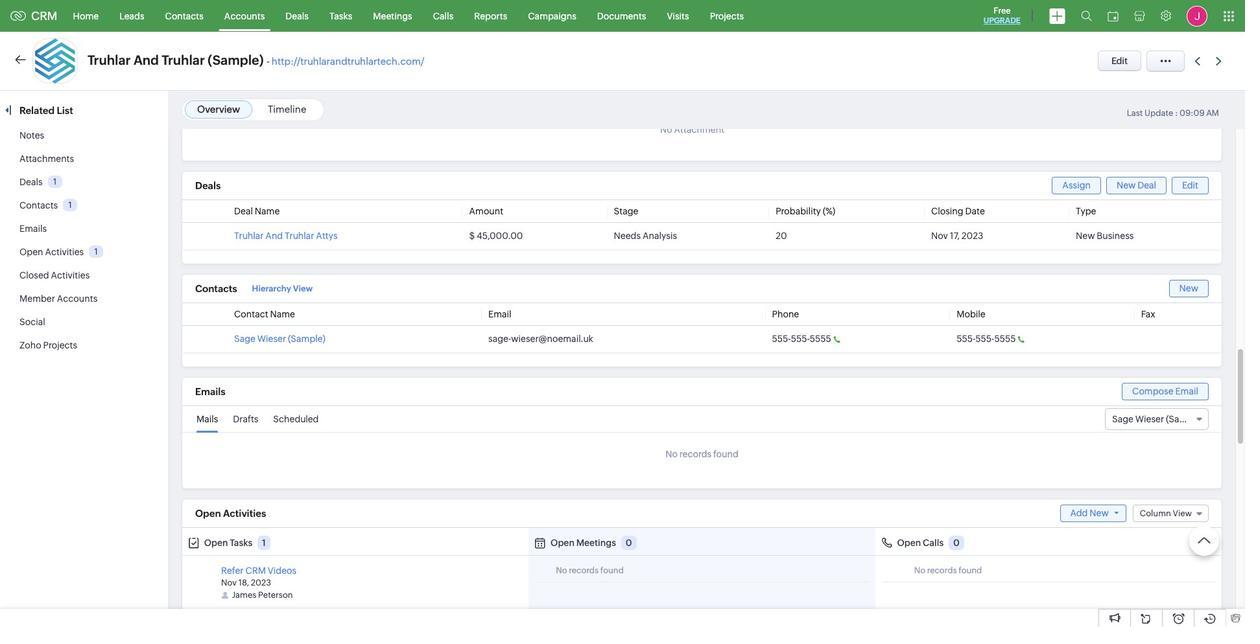 Task type: locate. For each thing, give the bounding box(es) containing it.
phone
[[772, 309, 799, 320]]

2 horizontal spatial records
[[927, 566, 957, 576]]

accounts down closed activities link
[[57, 294, 97, 304]]

2023 down 'refer crm videos' link
[[251, 578, 271, 588]]

0 horizontal spatial records
[[569, 566, 599, 576]]

tasks up the http://truhlarandtruhlartech.com/ link
[[329, 11, 352, 21]]

0 horizontal spatial (sample)
[[208, 53, 264, 67]]

add
[[1070, 508, 1088, 519]]

1 vertical spatial sage wieser (sample)
[[1112, 414, 1204, 425]]

free upgrade
[[984, 6, 1021, 25]]

view inside column view field
[[1173, 509, 1192, 519]]

activities up member accounts link
[[51, 270, 90, 281]]

projects
[[710, 11, 744, 21], [43, 340, 77, 351]]

contact name
[[234, 309, 295, 320]]

0 right open calls
[[953, 538, 960, 549]]

meetings
[[373, 11, 412, 21], [576, 538, 616, 549]]

new deal link
[[1106, 177, 1167, 195]]

closing date
[[931, 206, 985, 217]]

$
[[469, 231, 475, 241]]

amount link
[[469, 206, 503, 217]]

0 horizontal spatial emails
[[19, 224, 47, 234]]

1 horizontal spatial emails
[[195, 387, 226, 398]]

no records found for open meetings
[[556, 566, 624, 576]]

new deal
[[1117, 180, 1156, 191]]

truhlar
[[88, 53, 131, 67], [162, 53, 205, 67], [234, 231, 264, 241], [285, 231, 314, 241]]

visits
[[667, 11, 689, 21]]

1 horizontal spatial contacts link
[[155, 0, 214, 31]]

2 5555 from the left
[[994, 334, 1016, 344]]

deal
[[1138, 180, 1156, 191], [234, 206, 253, 217]]

0 horizontal spatial sage
[[234, 334, 255, 344]]

0 for calls
[[953, 538, 960, 549]]

email up 'sage-'
[[488, 309, 511, 320]]

no records found
[[665, 449, 739, 460], [556, 566, 624, 576], [914, 566, 982, 576]]

deals link down attachments 'link'
[[19, 177, 43, 187]]

0 vertical spatial crm
[[31, 9, 57, 23]]

0 vertical spatial activities
[[45, 247, 84, 257]]

crm
[[31, 9, 57, 23], [245, 566, 266, 577]]

1 horizontal spatial sage
[[1112, 414, 1134, 425]]

1 vertical spatial contacts link
[[19, 200, 58, 211]]

assign
[[1063, 180, 1091, 191]]

1 down attachments 'link'
[[53, 177, 57, 187]]

1 horizontal spatial view
[[1173, 509, 1192, 519]]

1 for open activities
[[94, 247, 98, 257]]

type link
[[1076, 206, 1096, 217]]

emails
[[19, 224, 47, 234], [195, 387, 226, 398]]

contacts up the contact
[[195, 284, 237, 295]]

crm up "18,"
[[245, 566, 266, 577]]

0 vertical spatial view
[[293, 284, 313, 294]]

contacts right 'leads' link
[[165, 11, 204, 21]]

1 right open activities link
[[94, 247, 98, 257]]

view right 'hierarchy'
[[293, 284, 313, 294]]

email
[[488, 309, 511, 320], [1175, 387, 1198, 397]]

0 horizontal spatial 0
[[626, 538, 632, 549]]

nov down refer
[[221, 578, 237, 588]]

0 right open meetings
[[626, 538, 632, 549]]

1 horizontal spatial crm
[[245, 566, 266, 577]]

open activities up open tasks
[[195, 508, 266, 519]]

1 horizontal spatial calls
[[923, 538, 944, 549]]

business
[[1097, 231, 1134, 241]]

sage wieser (sample) inside field
[[1112, 414, 1204, 425]]

5555
[[810, 334, 831, 344], [994, 334, 1016, 344]]

0 horizontal spatial projects
[[43, 340, 77, 351]]

activities up open tasks
[[223, 508, 266, 519]]

campaigns
[[528, 11, 576, 21]]

deals
[[286, 11, 309, 21], [19, 177, 43, 187], [195, 181, 221, 192]]

accounts up truhlar and truhlar (sample) - http://truhlarandtruhlartech.com/
[[224, 11, 265, 21]]

truhlar down deal name
[[234, 231, 264, 241]]

1 horizontal spatial edit
[[1182, 180, 1198, 191]]

create menu element
[[1042, 0, 1073, 31]]

contacts link up emails link
[[19, 200, 58, 211]]

type
[[1076, 206, 1096, 217]]

sage-
[[488, 334, 511, 344]]

deal up truhlar and truhlar attys
[[234, 206, 253, 217]]

view inside hierarchy view link
[[293, 284, 313, 294]]

2 horizontal spatial found
[[959, 566, 982, 576]]

0 vertical spatial contacts link
[[155, 0, 214, 31]]

wieser down compose
[[1135, 414, 1164, 425]]

Column View field
[[1133, 505, 1209, 523]]

1 vertical spatial activities
[[51, 270, 90, 281]]

crm left home link
[[31, 9, 57, 23]]

0 vertical spatial wieser
[[257, 334, 286, 344]]

2023 right the 17,
[[962, 231, 983, 241]]

deal left the edit link
[[1138, 180, 1156, 191]]

open activities link
[[19, 247, 84, 257]]

1 horizontal spatial (sample)
[[288, 334, 325, 344]]

closed activities link
[[19, 270, 90, 281]]

555-555-5555 down mobile link
[[957, 334, 1016, 344]]

email link
[[488, 309, 511, 320]]

no attachment
[[660, 125, 724, 135]]

1 horizontal spatial tasks
[[329, 11, 352, 21]]

name
[[255, 206, 280, 217], [270, 309, 295, 320]]

new for new business
[[1076, 231, 1095, 241]]

name up sage wieser (sample) link in the left of the page
[[270, 309, 295, 320]]

0 vertical spatial meetings
[[373, 11, 412, 21]]

0 horizontal spatial calls
[[433, 11, 454, 21]]

stage
[[614, 206, 638, 217]]

-
[[267, 56, 270, 67]]

1 vertical spatial crm
[[245, 566, 266, 577]]

open activities
[[19, 247, 84, 257], [195, 508, 266, 519]]

nov
[[931, 231, 948, 241], [221, 578, 237, 588]]

0 vertical spatial open activities
[[19, 247, 84, 257]]

projects right visits
[[710, 11, 744, 21]]

http://truhlarandtruhlartech.com/
[[272, 56, 424, 67]]

update
[[1145, 108, 1173, 118]]

45,000.00
[[477, 231, 523, 241]]

tasks up refer
[[230, 538, 252, 549]]

create menu image
[[1049, 8, 1066, 24]]

0 horizontal spatial tasks
[[230, 538, 252, 549]]

accounts inside the accounts link
[[224, 11, 265, 21]]

profile element
[[1179, 0, 1215, 31]]

09:09
[[1180, 108, 1205, 118]]

1 horizontal spatial nov
[[931, 231, 948, 241]]

0 vertical spatial contacts
[[165, 11, 204, 21]]

emails up open activities link
[[19, 224, 47, 234]]

contact
[[234, 309, 268, 320]]

1 vertical spatial email
[[1175, 387, 1198, 397]]

open
[[19, 247, 43, 257], [195, 508, 221, 519], [204, 538, 228, 549], [551, 538, 575, 549], [897, 538, 921, 549]]

truhlar up overview
[[162, 53, 205, 67]]

deal name link
[[234, 206, 280, 217]]

(sample) down "contact name"
[[288, 334, 325, 344]]

activities up closed activities
[[45, 247, 84, 257]]

1 horizontal spatial email
[[1175, 387, 1198, 397]]

and down leads
[[134, 53, 159, 67]]

peterson
[[258, 591, 293, 601]]

records for open calls
[[927, 566, 957, 576]]

projects right zoho
[[43, 340, 77, 351]]

555-555-5555 down phone
[[772, 334, 831, 344]]

0 vertical spatial and
[[134, 53, 159, 67]]

sage wieser (sample) down "contact name"
[[234, 334, 325, 344]]

activities for open activities link
[[45, 247, 84, 257]]

1 horizontal spatial no records found
[[665, 449, 739, 460]]

1 5555 from the left
[[810, 334, 831, 344]]

0 vertical spatial email
[[488, 309, 511, 320]]

1 vertical spatial emails
[[195, 387, 226, 398]]

and for attys
[[265, 231, 283, 241]]

(sample)
[[208, 53, 264, 67], [288, 334, 325, 344], [1166, 414, 1204, 425]]

edit
[[1112, 56, 1128, 66], [1182, 180, 1198, 191]]

1 vertical spatial view
[[1173, 509, 1192, 519]]

0 horizontal spatial 5555
[[810, 334, 831, 344]]

0 vertical spatial edit
[[1112, 56, 1128, 66]]

social
[[19, 317, 45, 328]]

hierarchy
[[252, 284, 291, 294]]

1 vertical spatial accounts
[[57, 294, 97, 304]]

2 vertical spatial contacts
[[195, 284, 237, 295]]

sage-wieser@noemail.uk
[[488, 334, 593, 344]]

0 for meetings
[[626, 538, 632, 549]]

1 horizontal spatial sage wieser (sample)
[[1112, 414, 1204, 425]]

1 horizontal spatial 0
[[953, 538, 960, 549]]

1 horizontal spatial 555-555-5555
[[957, 334, 1016, 344]]

1 horizontal spatial 2023
[[962, 231, 983, 241]]

1 vertical spatial sage
[[1112, 414, 1134, 425]]

truhlar and truhlar attys
[[234, 231, 338, 241]]

1 vertical spatial 2023
[[251, 578, 271, 588]]

1 horizontal spatial meetings
[[576, 538, 616, 549]]

0 horizontal spatial no records found
[[556, 566, 624, 576]]

contacts link
[[155, 0, 214, 31], [19, 200, 58, 211]]

sage down compose
[[1112, 414, 1134, 425]]

2 horizontal spatial deals
[[286, 11, 309, 21]]

1 horizontal spatial wieser
[[1135, 414, 1164, 425]]

open calls
[[897, 538, 944, 549]]

records for open meetings
[[569, 566, 599, 576]]

found for open meetings
[[600, 566, 624, 576]]

james peterson
[[232, 591, 293, 601]]

name up truhlar and truhlar attys "link"
[[255, 206, 280, 217]]

2 0 from the left
[[953, 538, 960, 549]]

wieser down "contact name"
[[257, 334, 286, 344]]

1 vertical spatial and
[[265, 231, 283, 241]]

0 horizontal spatial 2023
[[251, 578, 271, 588]]

open activities up closed activities
[[19, 247, 84, 257]]

nov left the 17,
[[931, 231, 948, 241]]

needs analysis
[[614, 231, 677, 241]]

james
[[232, 591, 256, 601]]

and down 'deal name' link
[[265, 231, 283, 241]]

crm inside "refer crm videos nov 18, 2023"
[[245, 566, 266, 577]]

0 vertical spatial sage wieser (sample)
[[234, 334, 325, 344]]

no
[[660, 125, 672, 135], [665, 449, 678, 460], [556, 566, 567, 576], [914, 566, 925, 576]]

555-555-5555
[[772, 334, 831, 344], [957, 334, 1016, 344]]

1 horizontal spatial found
[[713, 449, 739, 460]]

contacts up emails link
[[19, 200, 58, 211]]

2023 inside "refer crm videos nov 18, 2023"
[[251, 578, 271, 588]]

new for new deal
[[1117, 180, 1136, 191]]

campaigns link
[[518, 0, 587, 31]]

0 horizontal spatial 555-555-5555
[[772, 334, 831, 344]]

1 horizontal spatial deal
[[1138, 180, 1156, 191]]

0 horizontal spatial meetings
[[373, 11, 412, 21]]

1 vertical spatial calls
[[923, 538, 944, 549]]

edit down calendar image
[[1112, 56, 1128, 66]]

1 horizontal spatial 5555
[[994, 334, 1016, 344]]

add new
[[1070, 508, 1109, 519]]

zoho projects link
[[19, 340, 77, 351]]

deals link up truhlar and truhlar (sample) - http://truhlarandtruhlartech.com/
[[275, 0, 319, 31]]

1 0 from the left
[[626, 538, 632, 549]]

accounts
[[224, 11, 265, 21], [57, 294, 97, 304]]

social link
[[19, 317, 45, 328]]

1 vertical spatial nov
[[221, 578, 237, 588]]

truhlar down 'leads' link
[[88, 53, 131, 67]]

1 up open activities link
[[68, 200, 72, 210]]

sage wieser (sample) down compose
[[1112, 414, 1204, 425]]

0 horizontal spatial nov
[[221, 578, 237, 588]]

emails up mails
[[195, 387, 226, 398]]

visits link
[[657, 0, 700, 31]]

crm link
[[10, 9, 57, 23]]

sage down the contact
[[234, 334, 255, 344]]

sage wieser (sample)
[[234, 334, 325, 344], [1112, 414, 1204, 425]]

(sample) left -
[[208, 53, 264, 67]]

1 vertical spatial name
[[270, 309, 295, 320]]

zoho
[[19, 340, 41, 351]]

0
[[626, 538, 632, 549], [953, 538, 960, 549]]

1 horizontal spatial and
[[265, 231, 283, 241]]

contacts
[[165, 11, 204, 21], [19, 200, 58, 211], [195, 284, 237, 295]]

1 horizontal spatial open activities
[[195, 508, 266, 519]]

mobile
[[957, 309, 986, 320]]

4 555- from the left
[[976, 334, 994, 344]]

contacts link right leads
[[155, 0, 214, 31]]

documents link
[[587, 0, 657, 31]]

2 horizontal spatial (sample)
[[1166, 414, 1204, 425]]

(sample) inside field
[[1166, 414, 1204, 425]]

0 vertical spatial nov
[[931, 231, 948, 241]]

1 vertical spatial wieser
[[1135, 414, 1164, 425]]

accounts link
[[214, 0, 275, 31]]

0 horizontal spatial and
[[134, 53, 159, 67]]

0 horizontal spatial deals link
[[19, 177, 43, 187]]

wieser inside field
[[1135, 414, 1164, 425]]

0 horizontal spatial view
[[293, 284, 313, 294]]

0 vertical spatial (sample)
[[208, 53, 264, 67]]

0 vertical spatial 2023
[[962, 231, 983, 241]]

2 555-555-5555 from the left
[[957, 334, 1016, 344]]

0 vertical spatial name
[[255, 206, 280, 217]]

0 vertical spatial deal
[[1138, 180, 1156, 191]]

email right compose
[[1175, 387, 1198, 397]]

1 horizontal spatial accounts
[[224, 11, 265, 21]]

1 horizontal spatial deals link
[[275, 0, 319, 31]]

$ 45,000.00
[[469, 231, 523, 241]]

0 vertical spatial deals link
[[275, 0, 319, 31]]

0 horizontal spatial email
[[488, 309, 511, 320]]

0 horizontal spatial found
[[600, 566, 624, 576]]

probability (%) link
[[776, 206, 835, 217]]

1 vertical spatial deal
[[234, 206, 253, 217]]

nov 17, 2023
[[931, 231, 983, 241]]

edit right 'new deal'
[[1182, 180, 1198, 191]]

(sample) down compose email
[[1166, 414, 1204, 425]]

view right the column
[[1173, 509, 1192, 519]]

1 vertical spatial deals link
[[19, 177, 43, 187]]



Task type: describe. For each thing, give the bounding box(es) containing it.
probability (%)
[[776, 206, 835, 217]]

calendar image
[[1108, 11, 1119, 21]]

edit inside button
[[1112, 56, 1128, 66]]

1 vertical spatial edit
[[1182, 180, 1198, 191]]

0 vertical spatial tasks
[[329, 11, 352, 21]]

name for deal name
[[255, 206, 280, 217]]

2 555- from the left
[[791, 334, 810, 344]]

0 vertical spatial sage
[[234, 334, 255, 344]]

leads
[[119, 11, 144, 21]]

1 horizontal spatial deals
[[195, 181, 221, 192]]

tasks link
[[319, 0, 363, 31]]

new business
[[1076, 231, 1134, 241]]

mobile link
[[957, 309, 986, 320]]

related list
[[19, 105, 75, 116]]

truhlar and truhlar (sample) - http://truhlarandtruhlartech.com/
[[88, 53, 424, 67]]

deals inside deals "link"
[[286, 11, 309, 21]]

new link
[[1169, 280, 1209, 298]]

column
[[1140, 509, 1171, 519]]

1 vertical spatial (sample)
[[288, 334, 325, 344]]

documents
[[597, 11, 646, 21]]

truhlar left attys
[[285, 231, 314, 241]]

emails link
[[19, 224, 47, 234]]

fax
[[1141, 309, 1155, 320]]

no records found for open calls
[[914, 566, 982, 576]]

overview link
[[197, 104, 240, 115]]

20
[[776, 231, 787, 241]]

notes
[[19, 130, 44, 141]]

next record image
[[1216, 57, 1224, 65]]

search element
[[1073, 0, 1100, 32]]

1 555-555-5555 from the left
[[772, 334, 831, 344]]

timeline
[[268, 104, 306, 115]]

am
[[1206, 108, 1219, 118]]

(%)
[[823, 206, 835, 217]]

18,
[[238, 578, 249, 588]]

scheduled
[[273, 414, 319, 425]]

found for open calls
[[959, 566, 982, 576]]

truhlar and truhlar attys link
[[234, 231, 338, 241]]

1 up 'refer crm videos' link
[[262, 538, 266, 549]]

1 vertical spatial meetings
[[576, 538, 616, 549]]

view for column view
[[1173, 509, 1192, 519]]

list
[[57, 105, 73, 116]]

1 vertical spatial contacts
[[19, 200, 58, 211]]

videos
[[268, 566, 296, 577]]

needs
[[614, 231, 641, 241]]

member accounts
[[19, 294, 97, 304]]

nov inside "refer crm videos nov 18, 2023"
[[221, 578, 237, 588]]

open tasks
[[204, 538, 252, 549]]

zoho projects
[[19, 340, 77, 351]]

attachments link
[[19, 154, 74, 164]]

member accounts link
[[19, 294, 97, 304]]

0 horizontal spatial wieser
[[257, 334, 286, 344]]

view for hierarchy view
[[293, 284, 313, 294]]

0 horizontal spatial deals
[[19, 177, 43, 187]]

1 555- from the left
[[772, 334, 791, 344]]

contact name link
[[234, 309, 295, 320]]

refer crm videos nov 18, 2023
[[221, 566, 296, 588]]

edit link
[[1172, 177, 1209, 195]]

fax link
[[1141, 309, 1155, 320]]

refer
[[221, 566, 244, 577]]

:
[[1175, 108, 1178, 118]]

open meetings
[[551, 538, 616, 549]]

1 vertical spatial tasks
[[230, 538, 252, 549]]

0 horizontal spatial deal
[[234, 206, 253, 217]]

hierarchy view link
[[252, 281, 313, 297]]

upgrade
[[984, 16, 1021, 25]]

closing date link
[[931, 206, 985, 217]]

search image
[[1081, 10, 1092, 21]]

3 555- from the left
[[957, 334, 976, 344]]

leads link
[[109, 0, 155, 31]]

0 vertical spatial emails
[[19, 224, 47, 234]]

name for contact name
[[270, 309, 295, 320]]

deal name
[[234, 206, 280, 217]]

2 vertical spatial activities
[[223, 508, 266, 519]]

stage link
[[614, 206, 638, 217]]

projects link
[[700, 0, 754, 31]]

closed
[[19, 270, 49, 281]]

member
[[19, 294, 55, 304]]

1 vertical spatial projects
[[43, 340, 77, 351]]

timeline link
[[268, 104, 306, 115]]

reports
[[474, 11, 507, 21]]

http://truhlarandtruhlartech.com/ link
[[272, 56, 424, 67]]

activities for closed activities link
[[51, 270, 90, 281]]

refer crm videos link
[[221, 566, 296, 577]]

amount
[[469, 206, 503, 217]]

assign link
[[1052, 177, 1101, 195]]

0 vertical spatial calls
[[433, 11, 454, 21]]

1 horizontal spatial records
[[679, 449, 712, 460]]

and for (sample)
[[134, 53, 159, 67]]

1 for contacts
[[68, 200, 72, 210]]

previous record image
[[1195, 57, 1200, 65]]

Sage Wieser (Sample) field
[[1105, 409, 1209, 431]]

free
[[994, 6, 1011, 16]]

drafts
[[233, 414, 258, 425]]

1 vertical spatial open activities
[[195, 508, 266, 519]]

compose email
[[1132, 387, 1198, 397]]

mails
[[197, 414, 218, 425]]

profile image
[[1187, 6, 1208, 26]]

1 for deals
[[53, 177, 57, 187]]

notes link
[[19, 130, 44, 141]]

related
[[19, 105, 55, 116]]

sage inside sage wieser (sample) field
[[1112, 414, 1134, 425]]

home link
[[63, 0, 109, 31]]

0 vertical spatial projects
[[710, 11, 744, 21]]

17,
[[950, 231, 960, 241]]

closed activities
[[19, 270, 90, 281]]

0 horizontal spatial sage wieser (sample)
[[234, 334, 325, 344]]

compose
[[1132, 387, 1174, 397]]

wieser@noemail.uk
[[511, 334, 593, 344]]

last update : 09:09 am
[[1127, 108, 1219, 118]]

0 horizontal spatial open activities
[[19, 247, 84, 257]]

column view
[[1140, 509, 1192, 519]]

0 horizontal spatial accounts
[[57, 294, 97, 304]]

sage wieser (sample) link
[[234, 334, 325, 344]]

0 horizontal spatial crm
[[31, 9, 57, 23]]

new for new
[[1179, 283, 1198, 294]]

calls link
[[423, 0, 464, 31]]

0 horizontal spatial contacts link
[[19, 200, 58, 211]]

edit button
[[1098, 51, 1141, 71]]



Task type: vqa. For each thing, say whether or not it's contained in the screenshot.
Chats image
no



